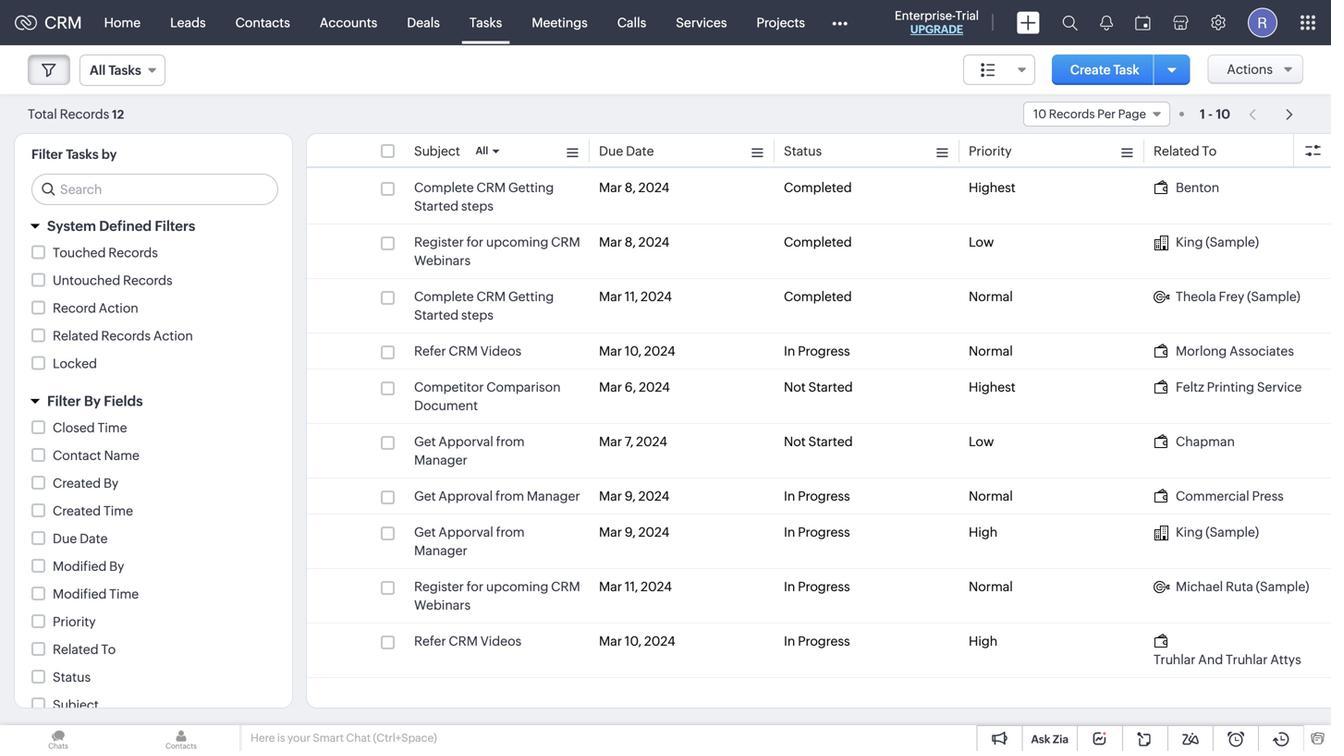Task type: describe. For each thing, give the bounding box(es) containing it.
king (sample) for low
[[1176, 235, 1260, 250]]

services
[[676, 15, 727, 30]]

0 vertical spatial due
[[599, 144, 624, 159]]

king for low
[[1176, 235, 1204, 250]]

0 vertical spatial subject
[[414, 144, 460, 159]]

benton
[[1176, 180, 1220, 195]]

in progress for king
[[784, 525, 851, 540]]

contacts
[[235, 15, 290, 30]]

projects
[[757, 15, 806, 30]]

michael ruta (sample)
[[1176, 580, 1310, 595]]

profile element
[[1237, 0, 1289, 45]]

associates
[[1230, 344, 1295, 359]]

time for closed time
[[98, 421, 127, 436]]

normal for morlong associates
[[969, 344, 1013, 359]]

and
[[1199, 653, 1224, 668]]

king (sample) link for low
[[1154, 233, 1260, 252]]

1 horizontal spatial date
[[626, 144, 654, 159]]

2024 for truhlar and truhlar attys link
[[645, 634, 676, 649]]

filter for filter tasks by
[[31, 147, 63, 162]]

modified time
[[53, 587, 139, 602]]

service
[[1258, 380, 1303, 395]]

in for commercial press
[[784, 489, 796, 504]]

mar for mar 9, 2024's get apporval from manager link
[[599, 525, 622, 540]]

mar for competitor comparison document link
[[599, 380, 622, 395]]

6,
[[625, 380, 637, 395]]

comparison
[[487, 380, 561, 395]]

complete for mar 8, 2024
[[414, 180, 474, 195]]

tasks for all tasks
[[109, 63, 141, 78]]

register for mar 8, 2024
[[414, 235, 464, 250]]

michael
[[1176, 580, 1224, 595]]

(sample) down commercial press
[[1206, 525, 1260, 540]]

untouched records
[[53, 273, 173, 288]]

2024 for commercial press link
[[639, 489, 670, 504]]

profile image
[[1249, 8, 1278, 37]]

projects link
[[742, 0, 820, 45]]

refer for high
[[414, 634, 446, 649]]

feltz printing service
[[1176, 380, 1303, 395]]

morlong
[[1176, 344, 1228, 359]]

get apporval from manager for mar 9, 2024
[[414, 525, 525, 559]]

meetings link
[[517, 0, 603, 45]]

truhlar and truhlar attys
[[1154, 653, 1302, 668]]

for for mar 11, 2024
[[467, 580, 484, 595]]

records for related
[[101, 329, 151, 344]]

deals link
[[392, 0, 455, 45]]

modified for modified by
[[53, 560, 107, 574]]

records for untouched
[[123, 273, 173, 288]]

logo image
[[15, 15, 37, 30]]

theola frey (sample) link
[[1154, 288, 1301, 306]]

trial
[[956, 9, 979, 23]]

getting for mar 11, 2024
[[509, 289, 554, 304]]

10, for normal
[[625, 344, 642, 359]]

apporval for mar 7, 2024
[[439, 435, 494, 449]]

created for created time
[[53, 504, 101, 519]]

(ctrl+space)
[[373, 732, 437, 745]]

task
[[1114, 62, 1140, 77]]

create
[[1071, 62, 1111, 77]]

create task
[[1071, 62, 1140, 77]]

here
[[251, 732, 275, 745]]

feltz printing service link
[[1154, 378, 1303, 397]]

Search text field
[[32, 175, 277, 204]]

1 truhlar from the left
[[1154, 653, 1196, 668]]

1 horizontal spatial action
[[153, 329, 193, 344]]

calls
[[618, 15, 647, 30]]

filter by fields button
[[15, 385, 292, 418]]

1 horizontal spatial due date
[[599, 144, 654, 159]]

in progress for michael
[[784, 580, 851, 595]]

search element
[[1052, 0, 1089, 45]]

progress for truhlar and truhlar attys
[[798, 634, 851, 649]]

1 horizontal spatial 10
[[1216, 107, 1231, 122]]

8, for complete crm getting started steps
[[625, 180, 636, 195]]

meetings
[[532, 15, 588, 30]]

get for normal
[[414, 489, 436, 504]]

from for low
[[496, 435, 525, 449]]

per
[[1098, 107, 1116, 121]]

ruta
[[1226, 580, 1254, 595]]

complete for mar 11, 2024
[[414, 289, 474, 304]]

mar 9, 2024 for get apporval from manager
[[599, 525, 670, 540]]

0 horizontal spatial priority
[[53, 615, 96, 630]]

closed time
[[53, 421, 127, 436]]

enterprise-
[[895, 9, 956, 23]]

2 vertical spatial related
[[53, 643, 99, 658]]

1 vertical spatial due
[[53, 532, 77, 547]]

system defined filters button
[[15, 210, 292, 243]]

refer crm videos link for high
[[414, 633, 522, 651]]

created for created by
[[53, 476, 101, 491]]

leads link
[[155, 0, 221, 45]]

1 vertical spatial subject
[[53, 698, 99, 713]]

2 truhlar from the left
[[1226, 653, 1268, 668]]

normal for theola frey (sample)
[[969, 289, 1013, 304]]

record
[[53, 301, 96, 316]]

deals
[[407, 15, 440, 30]]

tasks for filter tasks by
[[66, 147, 99, 162]]

competitor comparison document
[[414, 380, 561, 413]]

progress for michael ruta (sample)
[[798, 580, 851, 595]]

from for high
[[496, 525, 525, 540]]

1 vertical spatial date
[[80, 532, 108, 547]]

accounts
[[320, 15, 378, 30]]

mar for complete crm getting started steps link for mar 11, 2024
[[599, 289, 622, 304]]

1 vertical spatial to
[[101, 643, 116, 658]]

contacts link
[[221, 0, 305, 45]]

videos for normal
[[481, 344, 522, 359]]

time for created time
[[104, 504, 133, 519]]

modified by
[[53, 560, 124, 574]]

not for mar 7, 2024
[[784, 435, 806, 449]]

document
[[414, 399, 478, 413]]

complete crm getting started steps for mar 8, 2024
[[414, 180, 554, 214]]

records for 10
[[1049, 107, 1096, 121]]

signals image
[[1101, 15, 1114, 31]]

steps for mar 11, 2024
[[461, 308, 494, 323]]

zia
[[1053, 734, 1069, 746]]

signals element
[[1089, 0, 1125, 45]]

1 vertical spatial status
[[53, 671, 91, 685]]

closed
[[53, 421, 95, 436]]

total
[[28, 107, 57, 122]]

high for king (sample)
[[969, 525, 998, 540]]

get for high
[[414, 525, 436, 540]]

low for completed
[[969, 235, 995, 250]]

approval
[[439, 489, 493, 504]]

mar for refer crm videos link associated with high
[[599, 634, 622, 649]]

completed for highest
[[784, 180, 852, 195]]

-
[[1209, 107, 1214, 122]]

get apporval from manager link for mar 9, 2024
[[414, 523, 581, 560]]

accounts link
[[305, 0, 392, 45]]

All Tasks field
[[80, 55, 165, 86]]

fields
[[104, 394, 143, 410]]

progress for morlong associates
[[798, 344, 851, 359]]

competitor comparison document link
[[414, 378, 581, 415]]

enterprise-trial upgrade
[[895, 9, 979, 36]]

related records action
[[53, 329, 193, 344]]

printing
[[1208, 380, 1255, 395]]

videos for high
[[481, 634, 522, 649]]

services link
[[661, 0, 742, 45]]

touched
[[53, 246, 106, 260]]

steps for mar 8, 2024
[[461, 199, 494, 214]]

your
[[288, 732, 311, 745]]

9, for get apporval from manager
[[625, 525, 636, 540]]

9, for get approval from manager
[[625, 489, 636, 504]]

create task button
[[1052, 55, 1159, 85]]

modified for modified time
[[53, 587, 107, 602]]

register for upcoming crm webinars link for mar 11, 2024
[[414, 578, 581, 615]]

from for normal
[[496, 489, 524, 504]]

benton link
[[1154, 178, 1220, 197]]

locked
[[53, 357, 97, 371]]

home
[[104, 15, 141, 30]]

records for total
[[60, 107, 109, 122]]

by for modified
[[109, 560, 124, 574]]

page
[[1119, 107, 1147, 121]]

get for low
[[414, 435, 436, 449]]

manager for high
[[414, 544, 468, 559]]

morlong associates
[[1176, 344, 1295, 359]]

webinars for mar 8, 2024
[[414, 253, 471, 268]]

calendar image
[[1136, 15, 1151, 30]]

get approval from manager
[[414, 489, 580, 504]]

search image
[[1063, 15, 1078, 31]]

1 vertical spatial related
[[53, 329, 99, 344]]

0 vertical spatial related
[[1154, 144, 1200, 159]]

2024 for chapman link on the bottom of the page
[[636, 435, 668, 449]]

refer for normal
[[414, 344, 446, 359]]

complete crm getting started steps link for mar 8, 2024
[[414, 178, 581, 215]]

is
[[277, 732, 285, 745]]

theola frey (sample)
[[1176, 289, 1301, 304]]

michael ruta (sample) link
[[1154, 578, 1310, 597]]

system defined filters
[[47, 218, 195, 234]]

all tasks
[[90, 63, 141, 78]]

contact name
[[53, 449, 140, 463]]

defined
[[99, 218, 152, 234]]

1
[[1200, 107, 1206, 122]]

morlong associates link
[[1154, 342, 1295, 361]]

high for truhlar and truhlar attys
[[969, 634, 998, 649]]

by
[[101, 147, 117, 162]]

1 vertical spatial related to
[[53, 643, 116, 658]]

chapman
[[1176, 435, 1236, 449]]

here is your smart chat (ctrl+space)
[[251, 732, 437, 745]]

2024 for benton link
[[639, 180, 670, 195]]

(sample) up frey
[[1206, 235, 1260, 250]]

low for not started
[[969, 435, 995, 449]]

commercial
[[1176, 489, 1250, 504]]



Task type: vqa. For each thing, say whether or not it's contained in the screenshot.
:
no



Task type: locate. For each thing, give the bounding box(es) containing it.
2 8, from the top
[[625, 235, 636, 250]]

2 high from the top
[[969, 634, 998, 649]]

get apporval from manager up approval
[[414, 435, 525, 468]]

action
[[99, 301, 139, 316], [153, 329, 193, 344]]

1 vertical spatial get apporval from manager
[[414, 525, 525, 559]]

chapman link
[[1154, 433, 1236, 451]]

not for mar 6, 2024
[[784, 380, 806, 395]]

8, for register for upcoming crm webinars
[[625, 235, 636, 250]]

related to up benton link
[[1154, 144, 1217, 159]]

filter
[[31, 147, 63, 162], [47, 394, 81, 410]]

king down benton link
[[1176, 235, 1204, 250]]

(sample)
[[1206, 235, 1260, 250], [1248, 289, 1301, 304], [1206, 525, 1260, 540], [1257, 580, 1310, 595]]

1 refer crm videos link from the top
[[414, 342, 522, 361]]

2024 for feltz printing service link
[[639, 380, 670, 395]]

1 vertical spatial completed
[[784, 235, 852, 250]]

1 get apporval from manager link from the top
[[414, 433, 581, 470]]

completed for normal
[[784, 289, 852, 304]]

complete crm getting started steps link for mar 11, 2024
[[414, 288, 581, 325]]

1 complete crm getting started steps link from the top
[[414, 178, 581, 215]]

1 get from the top
[[414, 435, 436, 449]]

mar 8, 2024
[[599, 180, 670, 195], [599, 235, 670, 250]]

crm link
[[15, 13, 82, 32]]

2 in progress from the top
[[784, 489, 851, 504]]

time down created by
[[104, 504, 133, 519]]

1 vertical spatial refer crm videos link
[[414, 633, 522, 651]]

0 vertical spatial time
[[98, 421, 127, 436]]

1 vertical spatial 9,
[[625, 525, 636, 540]]

manager inside get approval from manager link
[[527, 489, 580, 504]]

from down the get approval from manager
[[496, 525, 525, 540]]

related up benton link
[[1154, 144, 1200, 159]]

0 vertical spatial mar 11, 2024
[[599, 289, 672, 304]]

0 horizontal spatial action
[[99, 301, 139, 316]]

(sample) right frey
[[1248, 289, 1301, 304]]

king (sample) link for high
[[1154, 523, 1260, 542]]

filter tasks by
[[31, 147, 117, 162]]

3 normal from the top
[[969, 489, 1013, 504]]

not started
[[784, 380, 853, 395], [784, 435, 853, 449]]

apporval down document on the left bottom of the page
[[439, 435, 494, 449]]

1 in from the top
[[784, 344, 796, 359]]

priority down "size" image
[[969, 144, 1012, 159]]

progress for commercial press
[[798, 489, 851, 504]]

6 mar from the top
[[599, 435, 622, 449]]

created down created by
[[53, 504, 101, 519]]

3 in progress from the top
[[784, 525, 851, 540]]

upcoming for mar 8, 2024
[[486, 235, 549, 250]]

12
[[112, 108, 124, 122]]

filters
[[155, 218, 195, 234]]

1 vertical spatial register for upcoming crm webinars link
[[414, 578, 581, 615]]

2 vertical spatial by
[[109, 560, 124, 574]]

1 vertical spatial 8,
[[625, 235, 636, 250]]

manager
[[414, 453, 468, 468], [527, 489, 580, 504], [414, 544, 468, 559]]

commercial press link
[[1154, 487, 1284, 506]]

0 vertical spatial getting
[[509, 180, 554, 195]]

tasks link
[[455, 0, 517, 45]]

status
[[784, 144, 822, 159], [53, 671, 91, 685]]

10
[[1216, 107, 1231, 122], [1034, 107, 1047, 121]]

1 progress from the top
[[798, 344, 851, 359]]

2 low from the top
[[969, 435, 995, 449]]

complete crm getting started steps for mar 11, 2024
[[414, 289, 554, 323]]

0 vertical spatial king (sample) link
[[1154, 233, 1260, 252]]

upcoming for mar 11, 2024
[[486, 580, 549, 595]]

record action
[[53, 301, 139, 316]]

manager up approval
[[414, 453, 468, 468]]

records left per
[[1049, 107, 1096, 121]]

0 vertical spatial videos
[[481, 344, 522, 359]]

11, for register for upcoming crm webinars
[[625, 580, 638, 595]]

1 getting from the top
[[509, 180, 554, 195]]

for for mar 8, 2024
[[467, 235, 484, 250]]

king (sample) down commercial press link
[[1176, 525, 1260, 540]]

0 vertical spatial date
[[626, 144, 654, 159]]

8,
[[625, 180, 636, 195], [625, 235, 636, 250]]

refer crm videos for high
[[414, 634, 522, 649]]

0 vertical spatial king (sample)
[[1176, 235, 1260, 250]]

king (sample) link down commercial
[[1154, 523, 1260, 542]]

webinars for mar 11, 2024
[[414, 598, 471, 613]]

king down commercial
[[1176, 525, 1204, 540]]

press
[[1253, 489, 1284, 504]]

by up modified time at left
[[109, 560, 124, 574]]

4 progress from the top
[[798, 580, 851, 595]]

1 mar 11, 2024 from the top
[[599, 289, 672, 304]]

row group
[[307, 170, 1332, 679]]

2 modified from the top
[[53, 587, 107, 602]]

mar 9, 2024
[[599, 489, 670, 504], [599, 525, 670, 540]]

created time
[[53, 504, 133, 519]]

chats image
[[0, 726, 117, 752]]

0 horizontal spatial all
[[90, 63, 106, 78]]

records down defined
[[108, 246, 158, 260]]

completed
[[784, 180, 852, 195], [784, 235, 852, 250], [784, 289, 852, 304]]

0 horizontal spatial tasks
[[66, 147, 99, 162]]

not started for mar 6, 2024
[[784, 380, 853, 395]]

0 vertical spatial all
[[90, 63, 106, 78]]

3 get from the top
[[414, 525, 436, 540]]

1 horizontal spatial truhlar
[[1226, 653, 1268, 668]]

2 refer crm videos link from the top
[[414, 633, 522, 651]]

0 vertical spatial priority
[[969, 144, 1012, 159]]

king (sample) link down benton
[[1154, 233, 1260, 252]]

highest
[[969, 180, 1016, 195], [969, 380, 1016, 395]]

2 complete from the top
[[414, 289, 474, 304]]

get apporval from manager link down the get approval from manager
[[414, 523, 581, 560]]

2 complete crm getting started steps link from the top
[[414, 288, 581, 325]]

king for high
[[1176, 525, 1204, 540]]

normal
[[969, 289, 1013, 304], [969, 344, 1013, 359], [969, 489, 1013, 504], [969, 580, 1013, 595]]

mar for mar 8, 2024 "register for upcoming crm webinars" link
[[599, 235, 622, 250]]

0 vertical spatial for
[[467, 235, 484, 250]]

row group containing complete crm getting started steps
[[307, 170, 1332, 679]]

2 progress from the top
[[798, 489, 851, 504]]

1 steps from the top
[[461, 199, 494, 214]]

records down touched records
[[123, 273, 173, 288]]

register for upcoming crm webinars
[[414, 235, 581, 268], [414, 580, 581, 613]]

9,
[[625, 489, 636, 504], [625, 525, 636, 540]]

name
[[104, 449, 140, 463]]

king
[[1176, 235, 1204, 250], [1176, 525, 1204, 540]]

1 vertical spatial tasks
[[109, 63, 141, 78]]

0 vertical spatial high
[[969, 525, 998, 540]]

get apporval from manager link up the get approval from manager
[[414, 433, 581, 470]]

1 mar from the top
[[599, 180, 622, 195]]

2 apporval from the top
[[439, 525, 494, 540]]

1 vertical spatial get
[[414, 489, 436, 504]]

1 vertical spatial register
[[414, 580, 464, 595]]

2 king from the top
[[1176, 525, 1204, 540]]

videos
[[481, 344, 522, 359], [481, 634, 522, 649]]

3 from from the top
[[496, 525, 525, 540]]

1 in progress from the top
[[784, 344, 851, 359]]

1 register for upcoming crm webinars from the top
[[414, 235, 581, 268]]

not
[[784, 380, 806, 395], [784, 435, 806, 449]]

tasks up 12
[[109, 63, 141, 78]]

2 vertical spatial time
[[109, 587, 139, 602]]

2 refer crm videos from the top
[[414, 634, 522, 649]]

1 king (sample) link from the top
[[1154, 233, 1260, 252]]

0 vertical spatial filter
[[31, 147, 63, 162]]

1 horizontal spatial tasks
[[109, 63, 141, 78]]

1 - 10
[[1200, 107, 1231, 122]]

2 mar from the top
[[599, 235, 622, 250]]

1 11, from the top
[[625, 289, 638, 304]]

1 vertical spatial manager
[[527, 489, 580, 504]]

all for all tasks
[[90, 63, 106, 78]]

from right approval
[[496, 489, 524, 504]]

1 high from the top
[[969, 525, 998, 540]]

contacts image
[[123, 726, 240, 752]]

frey
[[1219, 289, 1245, 304]]

5 mar from the top
[[599, 380, 622, 395]]

2 getting from the top
[[509, 289, 554, 304]]

0 vertical spatial related to
[[1154, 144, 1217, 159]]

refer
[[414, 344, 446, 359], [414, 634, 446, 649]]

in for morlong associates
[[784, 344, 796, 359]]

action up filter by fields dropdown button
[[153, 329, 193, 344]]

7 mar from the top
[[599, 489, 622, 504]]

0 vertical spatial apporval
[[439, 435, 494, 449]]

1 horizontal spatial all
[[476, 145, 489, 157]]

2024 for theola frey (sample) link
[[641, 289, 672, 304]]

mar 11, 2024 for complete crm getting started steps
[[599, 289, 672, 304]]

1 vertical spatial videos
[[481, 634, 522, 649]]

5 in progress from the top
[[784, 634, 851, 649]]

2 king (sample) link from the top
[[1154, 523, 1260, 542]]

filter up closed
[[47, 394, 81, 410]]

1 vertical spatial action
[[153, 329, 193, 344]]

1 horizontal spatial to
[[1203, 144, 1217, 159]]

size image
[[981, 62, 996, 79]]

commercial press
[[1176, 489, 1284, 504]]

mar 11, 2024
[[599, 289, 672, 304], [599, 580, 672, 595]]

mar 11, 2024 for register for upcoming crm webinars
[[599, 580, 672, 595]]

complete crm getting started steps
[[414, 180, 554, 214], [414, 289, 554, 323]]

in for michael ruta (sample)
[[784, 580, 796, 595]]

highest for not started
[[969, 380, 1016, 395]]

truhlar left and
[[1154, 653, 1196, 668]]

1 horizontal spatial related to
[[1154, 144, 1217, 159]]

in for king (sample)
[[784, 525, 796, 540]]

3 in from the top
[[784, 525, 796, 540]]

1 vertical spatial 11,
[[625, 580, 638, 595]]

1 vertical spatial king (sample)
[[1176, 525, 1260, 540]]

1 for from the top
[[467, 235, 484, 250]]

2 11, from the top
[[625, 580, 638, 595]]

2 10, from the top
[[625, 634, 642, 649]]

2 vertical spatial tasks
[[66, 147, 99, 162]]

2 not from the top
[[784, 435, 806, 449]]

0 vertical spatial mar 8, 2024
[[599, 180, 670, 195]]

theola
[[1176, 289, 1217, 304]]

register for mar 11, 2024
[[414, 580, 464, 595]]

Other Modules field
[[820, 8, 860, 37]]

None field
[[964, 55, 1036, 85]]

filter by fields
[[47, 394, 143, 410]]

10 records per page
[[1034, 107, 1147, 121]]

2 upcoming from the top
[[486, 580, 549, 595]]

2 complete crm getting started steps from the top
[[414, 289, 554, 323]]

0 vertical spatial complete crm getting started steps
[[414, 180, 554, 214]]

manager down approval
[[414, 544, 468, 559]]

modified up modified time at left
[[53, 560, 107, 574]]

2024
[[639, 180, 670, 195], [639, 235, 670, 250], [641, 289, 672, 304], [645, 344, 676, 359], [639, 380, 670, 395], [636, 435, 668, 449], [639, 489, 670, 504], [639, 525, 670, 540], [641, 580, 672, 595], [645, 634, 676, 649]]

completed for low
[[784, 235, 852, 250]]

1 king from the top
[[1176, 235, 1204, 250]]

normal for commercial press
[[969, 489, 1013, 504]]

1 modified from the top
[[53, 560, 107, 574]]

1 created from the top
[[53, 476, 101, 491]]

truhlar right and
[[1226, 653, 1268, 668]]

1 vertical spatial complete crm getting started steps link
[[414, 288, 581, 325]]

in for truhlar and truhlar attys
[[784, 634, 796, 649]]

1 vertical spatial get apporval from manager link
[[414, 523, 581, 560]]

10 mar from the top
[[599, 634, 622, 649]]

1 horizontal spatial status
[[784, 144, 822, 159]]

related down modified time at left
[[53, 643, 99, 658]]

all inside field
[[90, 63, 106, 78]]

truhlar and truhlar attys link
[[1154, 633, 1321, 670]]

0 vertical spatial get apporval from manager
[[414, 435, 525, 468]]

1 vertical spatial refer crm videos
[[414, 634, 522, 649]]

calls link
[[603, 0, 661, 45]]

mar 10, 2024 for high
[[599, 634, 676, 649]]

10 right -
[[1216, 107, 1231, 122]]

2 register for upcoming crm webinars from the top
[[414, 580, 581, 613]]

2 for from the top
[[467, 580, 484, 595]]

1 vertical spatial due date
[[53, 532, 108, 547]]

by down the name at left
[[104, 476, 119, 491]]

(sample) right ruta
[[1257, 580, 1310, 595]]

2 get apporval from manager from the top
[[414, 525, 525, 559]]

mar for refer crm videos link related to normal
[[599, 344, 622, 359]]

time for modified time
[[109, 587, 139, 602]]

0 vertical spatial action
[[99, 301, 139, 316]]

2024 for morlong associates link
[[645, 344, 676, 359]]

attys
[[1271, 653, 1302, 668]]

normal for michael ruta (sample)
[[969, 580, 1013, 595]]

by inside dropdown button
[[84, 394, 101, 410]]

0 vertical spatial complete
[[414, 180, 474, 195]]

upcoming
[[486, 235, 549, 250], [486, 580, 549, 595]]

10 Records Per Page field
[[1024, 102, 1171, 127]]

apporval for mar 9, 2024
[[439, 525, 494, 540]]

register for upcoming crm webinars for mar 8, 2024
[[414, 235, 581, 268]]

progress for king (sample)
[[798, 525, 851, 540]]

modified down modified by
[[53, 587, 107, 602]]

0 vertical spatial due date
[[599, 144, 654, 159]]

4 mar from the top
[[599, 344, 622, 359]]

1 vertical spatial low
[[969, 435, 995, 449]]

2 register for upcoming crm webinars link from the top
[[414, 578, 581, 615]]

0 vertical spatial status
[[784, 144, 822, 159]]

create menu element
[[1006, 0, 1052, 45]]

10 inside "field"
[[1034, 107, 1047, 121]]

mar for get approval from manager link
[[599, 489, 622, 504]]

0 vertical spatial register for upcoming crm webinars
[[414, 235, 581, 268]]

0 horizontal spatial subject
[[53, 698, 99, 713]]

2 king (sample) from the top
[[1176, 525, 1260, 540]]

1 refer from the top
[[414, 344, 446, 359]]

4 in progress from the top
[[784, 580, 851, 595]]

0 vertical spatial 8,
[[625, 180, 636, 195]]

feltz
[[1176, 380, 1205, 395]]

mar 8, 2024 for register for upcoming crm webinars
[[599, 235, 670, 250]]

1 get apporval from manager from the top
[[414, 435, 525, 468]]

register for upcoming crm webinars link
[[414, 233, 581, 270], [414, 578, 581, 615]]

records inside "field"
[[1049, 107, 1096, 121]]

created down contact
[[53, 476, 101, 491]]

10 left per
[[1034, 107, 1047, 121]]

0 vertical spatial highest
[[969, 180, 1016, 195]]

mar 8, 2024 for complete crm getting started steps
[[599, 180, 670, 195]]

2 created from the top
[[53, 504, 101, 519]]

0 vertical spatial not
[[784, 380, 806, 395]]

getting for mar 8, 2024
[[509, 180, 554, 195]]

related
[[1154, 144, 1200, 159], [53, 329, 99, 344], [53, 643, 99, 658]]

1 normal from the top
[[969, 289, 1013, 304]]

2 9, from the top
[[625, 525, 636, 540]]

1 vertical spatial highest
[[969, 380, 1016, 395]]

records down record action
[[101, 329, 151, 344]]

1 vertical spatial webinars
[[414, 598, 471, 613]]

related up locked
[[53, 329, 99, 344]]

7,
[[625, 435, 634, 449]]

8 mar from the top
[[599, 525, 622, 540]]

refer crm videos link for normal
[[414, 342, 522, 361]]

1 not started from the top
[[784, 380, 853, 395]]

1 vertical spatial apporval
[[439, 525, 494, 540]]

11, for complete crm getting started steps
[[625, 289, 638, 304]]

filter inside filter by fields dropdown button
[[47, 394, 81, 410]]

1 horizontal spatial subject
[[414, 144, 460, 159]]

mar 10, 2024
[[599, 344, 676, 359], [599, 634, 676, 649]]

by up closed time
[[84, 394, 101, 410]]

9 mar from the top
[[599, 580, 622, 595]]

3 progress from the top
[[798, 525, 851, 540]]

related to down modified time at left
[[53, 643, 116, 658]]

related to
[[1154, 144, 1217, 159], [53, 643, 116, 658]]

0 horizontal spatial to
[[101, 643, 116, 658]]

5 in from the top
[[784, 634, 796, 649]]

1 vertical spatial 10,
[[625, 634, 642, 649]]

10, for high
[[625, 634, 642, 649]]

get apporval from manager
[[414, 435, 525, 468], [414, 525, 525, 559]]

1 vertical spatial complete crm getting started steps
[[414, 289, 554, 323]]

truhlar
[[1154, 653, 1196, 668], [1226, 653, 1268, 668]]

1 completed from the top
[[784, 180, 852, 195]]

1 not from the top
[[784, 380, 806, 395]]

not started for mar 7, 2024
[[784, 435, 853, 449]]

action up related records action
[[99, 301, 139, 316]]

2 vertical spatial manager
[[414, 544, 468, 559]]

2 get from the top
[[414, 489, 436, 504]]

ask
[[1032, 734, 1051, 746]]

0 vertical spatial not started
[[784, 380, 853, 395]]

get down the get approval from manager
[[414, 525, 436, 540]]

2 get apporval from manager link from the top
[[414, 523, 581, 560]]

system
[[47, 218, 96, 234]]

highest for completed
[[969, 180, 1016, 195]]

4 in from the top
[[784, 580, 796, 595]]

2 webinars from the top
[[414, 598, 471, 613]]

1 vertical spatial mar 10, 2024
[[599, 634, 676, 649]]

to down modified time at left
[[101, 643, 116, 658]]

1 10, from the top
[[625, 344, 642, 359]]

2 highest from the top
[[969, 380, 1016, 395]]

1 vertical spatial mar 8, 2024
[[599, 235, 670, 250]]

get down document on the left bottom of the page
[[414, 435, 436, 449]]

tasks inside tasks link
[[470, 15, 502, 30]]

1 vertical spatial king (sample) link
[[1154, 523, 1260, 542]]

0 horizontal spatial related to
[[53, 643, 116, 658]]

2 steps from the top
[[461, 308, 494, 323]]

manager right approval
[[527, 489, 580, 504]]

2 vertical spatial completed
[[784, 289, 852, 304]]

king (sample) for high
[[1176, 525, 1260, 540]]

mar for get apporval from manager link associated with mar 7, 2024
[[599, 435, 622, 449]]

0 vertical spatial refer crm videos
[[414, 344, 522, 359]]

2 completed from the top
[[784, 235, 852, 250]]

from
[[496, 435, 525, 449], [496, 489, 524, 504], [496, 525, 525, 540]]

created
[[53, 476, 101, 491], [53, 504, 101, 519]]

1 mar 8, 2024 from the top
[[599, 180, 670, 195]]

get left approval
[[414, 489, 436, 504]]

1 videos from the top
[[481, 344, 522, 359]]

get apporval from manager down approval
[[414, 525, 525, 559]]

0 vertical spatial from
[[496, 435, 525, 449]]

1 apporval from the top
[[439, 435, 494, 449]]

from down competitor comparison document link
[[496, 435, 525, 449]]

mar for "register for upcoming crm webinars" link for mar 11, 2024
[[599, 580, 622, 595]]

1 vertical spatial from
[[496, 489, 524, 504]]

0 vertical spatial 11,
[[625, 289, 638, 304]]

refer crm videos
[[414, 344, 522, 359], [414, 634, 522, 649]]

1 vertical spatial all
[[476, 145, 489, 157]]

1 8, from the top
[[625, 180, 636, 195]]

2 vertical spatial from
[[496, 525, 525, 540]]

1 register from the top
[[414, 235, 464, 250]]

3 mar from the top
[[599, 289, 622, 304]]

1 register for upcoming crm webinars link from the top
[[414, 233, 581, 270]]

1 9, from the top
[[625, 489, 636, 504]]

time down the fields
[[98, 421, 127, 436]]

king (sample)
[[1176, 235, 1260, 250], [1176, 525, 1260, 540]]

in progress for morlong
[[784, 344, 851, 359]]

tasks right deals at the top left
[[470, 15, 502, 30]]

1 vertical spatial filter
[[47, 394, 81, 410]]

0 vertical spatial modified
[[53, 560, 107, 574]]

all for all
[[476, 145, 489, 157]]

king (sample) link
[[1154, 233, 1260, 252], [1154, 523, 1260, 542]]

time down modified by
[[109, 587, 139, 602]]

by for filter
[[84, 394, 101, 410]]

1 refer crm videos from the top
[[414, 344, 522, 359]]

10,
[[625, 344, 642, 359], [625, 634, 642, 649]]

1 low from the top
[[969, 235, 995, 250]]

1 complete from the top
[[414, 180, 474, 195]]

records left 12
[[60, 107, 109, 122]]

0 vertical spatial upcoming
[[486, 235, 549, 250]]

2 refer from the top
[[414, 634, 446, 649]]

0 vertical spatial get apporval from manager link
[[414, 433, 581, 470]]

due
[[599, 144, 624, 159], [53, 532, 77, 547]]

1 from from the top
[[496, 435, 525, 449]]

complete
[[414, 180, 474, 195], [414, 289, 474, 304]]

register for upcoming crm webinars link for mar 8, 2024
[[414, 233, 581, 270]]

1 vertical spatial by
[[104, 476, 119, 491]]

untouched
[[53, 273, 120, 288]]

1 king (sample) from the top
[[1176, 235, 1260, 250]]

2024 for michael ruta (sample) link
[[641, 580, 672, 595]]

2 in from the top
[[784, 489, 796, 504]]

0 vertical spatial steps
[[461, 199, 494, 214]]

2 mar 8, 2024 from the top
[[599, 235, 670, 250]]

mar for complete crm getting started steps link for mar 8, 2024
[[599, 180, 622, 195]]

filter down "total"
[[31, 147, 63, 162]]

create menu image
[[1017, 12, 1040, 34]]

priority down modified time at left
[[53, 615, 96, 630]]

tasks left by
[[66, 147, 99, 162]]

filter for filter by fields
[[47, 394, 81, 410]]

2 from from the top
[[496, 489, 524, 504]]

2 not started from the top
[[784, 435, 853, 449]]

competitor
[[414, 380, 484, 395]]

0 horizontal spatial status
[[53, 671, 91, 685]]

3 completed from the top
[[784, 289, 852, 304]]

contact
[[53, 449, 101, 463]]

2 mar 11, 2024 from the top
[[599, 580, 672, 595]]

0 vertical spatial created
[[53, 476, 101, 491]]

1 vertical spatial priority
[[53, 615, 96, 630]]

refer crm videos link
[[414, 342, 522, 361], [414, 633, 522, 651]]

1 vertical spatial not
[[784, 435, 806, 449]]

2 register from the top
[[414, 580, 464, 595]]

to down -
[[1203, 144, 1217, 159]]

apporval down approval
[[439, 525, 494, 540]]

in
[[784, 344, 796, 359], [784, 489, 796, 504], [784, 525, 796, 540], [784, 580, 796, 595], [784, 634, 796, 649]]

0 horizontal spatial due date
[[53, 532, 108, 547]]

1 mar 9, 2024 from the top
[[599, 489, 670, 504]]

1 vertical spatial mar 11, 2024
[[599, 580, 672, 595]]

king (sample) up theola frey (sample) link
[[1176, 235, 1260, 250]]

upgrade
[[911, 23, 964, 36]]

1 vertical spatial register for upcoming crm webinars
[[414, 580, 581, 613]]

0 vertical spatial webinars
[[414, 253, 471, 268]]

chat
[[346, 732, 371, 745]]

tasks inside all tasks field
[[109, 63, 141, 78]]

get approval from manager link
[[414, 487, 580, 506]]

1 vertical spatial modified
[[53, 587, 107, 602]]



